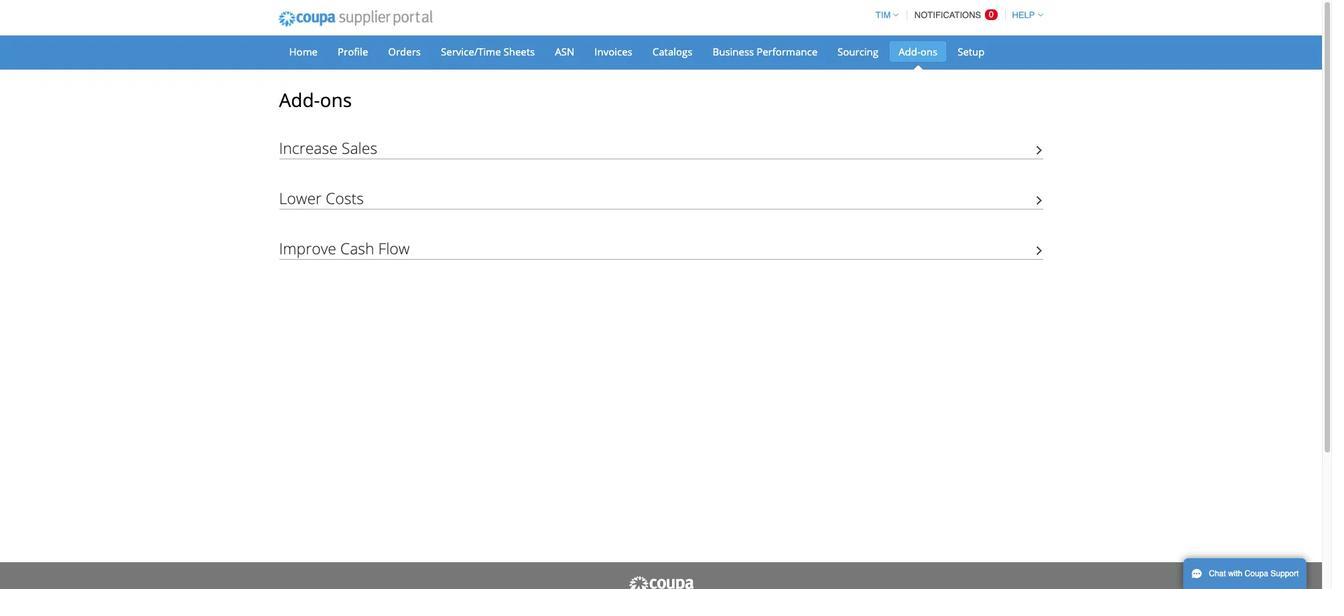Task type: vqa. For each thing, say whether or not it's contained in the screenshot.
Linked Customers link
no



Task type: describe. For each thing, give the bounding box(es) containing it.
asn
[[555, 45, 575, 58]]

service/time sheets link
[[432, 42, 544, 62]]

notifications
[[915, 10, 982, 20]]

improve cash flow
[[279, 238, 410, 259]]

sourcing
[[838, 45, 879, 58]]

improve
[[279, 238, 336, 259]]

performance
[[757, 45, 818, 58]]

1 vertical spatial ons
[[320, 87, 352, 113]]

1 vertical spatial add-ons
[[279, 87, 352, 113]]

business performance
[[713, 45, 818, 58]]

setup link
[[949, 42, 994, 62]]

chat
[[1209, 570, 1226, 579]]

help
[[1013, 10, 1035, 20]]

increase sales
[[279, 137, 377, 159]]

home
[[289, 45, 318, 58]]

tim
[[876, 10, 891, 20]]

lower costs
[[279, 188, 364, 209]]

ons inside "link"
[[921, 45, 938, 58]]

add-ons inside "link"
[[899, 45, 938, 58]]

catalogs link
[[644, 42, 701, 62]]

cash
[[340, 238, 374, 259]]

increase
[[279, 137, 338, 159]]

chat with coupa support button
[[1184, 559, 1307, 590]]

0 horizontal spatial coupa supplier portal image
[[269, 2, 442, 36]]

lower
[[279, 188, 322, 209]]

sales
[[342, 137, 377, 159]]

support
[[1271, 570, 1299, 579]]

business
[[713, 45, 754, 58]]



Task type: locate. For each thing, give the bounding box(es) containing it.
flow
[[378, 238, 410, 259]]

navigation containing notifications 0
[[870, 2, 1043, 28]]

1 horizontal spatial coupa supplier portal image
[[628, 576, 695, 590]]

notifications 0
[[915, 9, 994, 20]]

orders link
[[380, 42, 430, 62]]

chat with coupa support
[[1209, 570, 1299, 579]]

home link
[[281, 42, 326, 62]]

0 horizontal spatial add-
[[279, 87, 320, 113]]

add-ons down notifications
[[899, 45, 938, 58]]

add- down tim link
[[899, 45, 921, 58]]

ons down notifications
[[921, 45, 938, 58]]

1 vertical spatial add-
[[279, 87, 320, 113]]

asn link
[[546, 42, 583, 62]]

1 horizontal spatial add-ons
[[899, 45, 938, 58]]

service/time sheets
[[441, 45, 535, 58]]

service/time
[[441, 45, 501, 58]]

navigation
[[870, 2, 1043, 28]]

costs
[[326, 188, 364, 209]]

ons
[[921, 45, 938, 58], [320, 87, 352, 113]]

ons up increase sales
[[320, 87, 352, 113]]

invoices link
[[586, 42, 641, 62]]

add-
[[899, 45, 921, 58], [279, 87, 320, 113]]

invoices
[[595, 45, 633, 58]]

catalogs
[[653, 45, 693, 58]]

help link
[[1006, 10, 1043, 20]]

add- inside "link"
[[899, 45, 921, 58]]

1 horizontal spatial add-
[[899, 45, 921, 58]]

0 vertical spatial ons
[[921, 45, 938, 58]]

add-ons link
[[890, 42, 947, 62]]

0
[[989, 9, 994, 19]]

0 vertical spatial add-ons
[[899, 45, 938, 58]]

add-ons
[[899, 45, 938, 58], [279, 87, 352, 113]]

business performance link
[[704, 42, 827, 62]]

orders
[[388, 45, 421, 58]]

coupa
[[1245, 570, 1269, 579]]

coupa supplier portal image
[[269, 2, 442, 36], [628, 576, 695, 590]]

profile
[[338, 45, 368, 58]]

1 horizontal spatial ons
[[921, 45, 938, 58]]

0 vertical spatial add-
[[899, 45, 921, 58]]

add-ons up the increase
[[279, 87, 352, 113]]

sourcing link
[[829, 42, 888, 62]]

setup
[[958, 45, 985, 58]]

0 vertical spatial coupa supplier portal image
[[269, 2, 442, 36]]

tim link
[[870, 10, 899, 20]]

0 horizontal spatial ons
[[320, 87, 352, 113]]

profile link
[[329, 42, 377, 62]]

add- down home
[[279, 87, 320, 113]]

with
[[1229, 570, 1243, 579]]

0 horizontal spatial add-ons
[[279, 87, 352, 113]]

sheets
[[504, 45, 535, 58]]

1 vertical spatial coupa supplier portal image
[[628, 576, 695, 590]]



